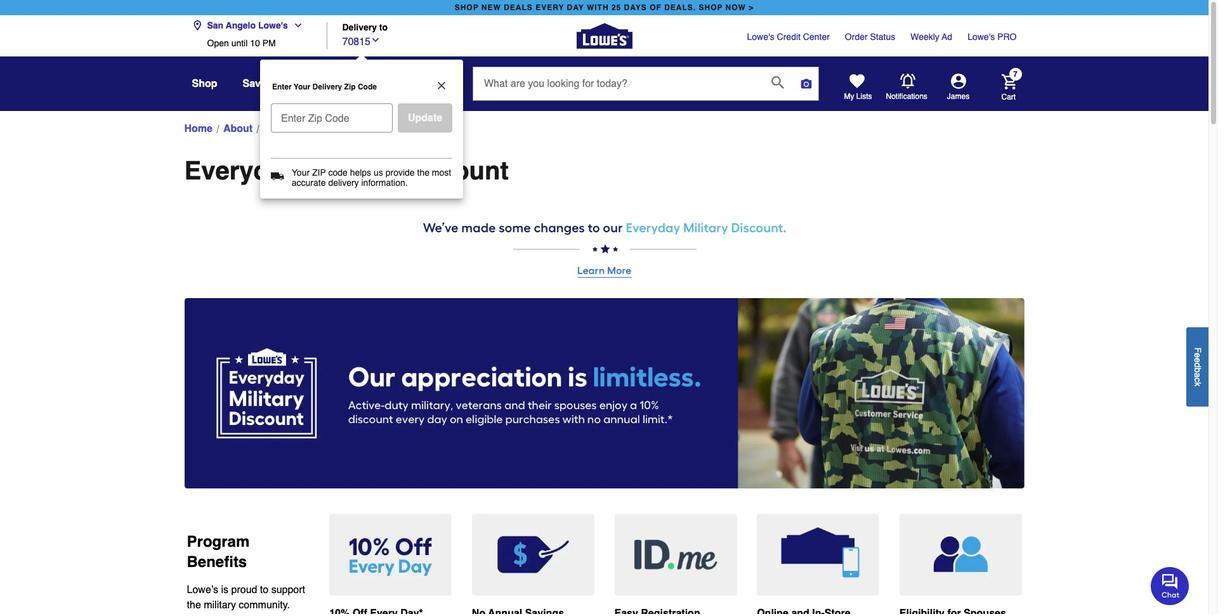 Task type: describe. For each thing, give the bounding box(es) containing it.
the inside your zip code helps us provide the most accurate delivery information.
[[417, 168, 430, 178]]

70815 button
[[342, 33, 381, 49]]

lowe's home improvement cart image
[[1002, 74, 1017, 89]]

0 vertical spatial everyday
[[263, 123, 306, 135]]

helps
[[350, 168, 371, 178]]

f
[[1193, 347, 1203, 353]]

0 vertical spatial everyday military discount
[[263, 123, 383, 135]]

7
[[1014, 70, 1018, 79]]

10 percent off every day. image
[[329, 514, 452, 596]]

1 horizontal spatial discount
[[400, 156, 509, 185]]

lowe's inside button
[[258, 20, 288, 30]]

of
[[650, 3, 662, 12]]

until
[[231, 38, 248, 48]]

chat invite button image
[[1151, 566, 1190, 605]]

san angelo lowe's button
[[192, 13, 308, 38]]

25
[[612, 3, 621, 12]]

san
[[207, 20, 223, 30]]

everyday military discount link
[[263, 121, 383, 136]]

0 vertical spatial your
[[294, 82, 310, 91]]

&
[[411, 78, 419, 89]]

the i d dot me logo. image
[[615, 514, 737, 596]]

delivery to
[[342, 22, 388, 33]]

accurate
[[292, 178, 326, 188]]

order status link
[[845, 30, 896, 43]]

lowe's for lowe's credit center
[[747, 32, 775, 42]]

1 vertical spatial everyday military discount
[[184, 156, 509, 185]]

deals.
[[665, 3, 696, 12]]

to inside lowe's is proud to support the military community
[[260, 584, 269, 596]]

a dark blue price tag icon with a light blue dollar sign. image
[[472, 514, 594, 596]]

k
[[1193, 382, 1203, 386]]

open until 10 pm
[[207, 38, 276, 48]]

home link
[[184, 121, 213, 136]]

with
[[587, 3, 609, 12]]

0 vertical spatial delivery
[[342, 22, 377, 33]]

70815
[[342, 36, 371, 47]]

center
[[803, 32, 830, 42]]

enter your delivery zip code
[[272, 82, 377, 91]]

deals
[[504, 3, 533, 12]]

information.
[[361, 178, 408, 188]]

close image
[[436, 80, 447, 91]]

most
[[432, 168, 451, 178]]

shop button
[[192, 72, 217, 95]]

day
[[567, 3, 584, 12]]

pro
[[998, 32, 1017, 42]]

ideas
[[421, 78, 447, 89]]

shop new deals every day with 25 days of deals. shop now > link
[[452, 0, 757, 15]]

installations button
[[307, 72, 366, 95]]

my lists link
[[844, 74, 872, 102]]

lowe's credit center
[[747, 32, 830, 42]]

enter
[[272, 82, 292, 91]]

delivery
[[328, 178, 359, 188]]

we've made changes to our everyday military discount. image
[[184, 205, 1025, 278]]

1 e from the top
[[1193, 353, 1203, 358]]

order
[[845, 32, 868, 42]]

benefits
[[187, 553, 247, 571]]

weekly ad
[[911, 32, 953, 42]]

program benefits
[[187, 533, 250, 571]]

0 vertical spatial to
[[379, 22, 388, 33]]

diy & ideas
[[392, 78, 447, 89]]

weekly
[[911, 32, 940, 42]]

diy
[[392, 78, 409, 89]]

proud
[[231, 584, 257, 596]]

1 vertical spatial everyday
[[184, 156, 297, 185]]

chevron down image
[[288, 20, 303, 30]]

lowe's credit center link
[[747, 30, 830, 43]]

lowe's for lowe's pro
[[968, 32, 995, 42]]

zip
[[344, 82, 356, 91]]

program
[[187, 533, 250, 551]]

now
[[726, 3, 746, 12]]

c
[[1193, 377, 1203, 382]]

chevron down image
[[371, 35, 381, 45]]

10
[[250, 38, 260, 48]]

d
[[1193, 363, 1203, 368]]

update button
[[398, 103, 452, 133]]

my
[[844, 92, 854, 101]]

san angelo lowe's
[[207, 20, 288, 30]]



Task type: locate. For each thing, give the bounding box(es) containing it.
e up the b
[[1193, 358, 1203, 363]]

about
[[223, 123, 253, 135]]

shop
[[455, 3, 479, 12], [699, 3, 723, 12]]

everyday down about link
[[184, 156, 297, 185]]

0 horizontal spatial lowe's
[[258, 20, 288, 30]]

0 vertical spatial military
[[309, 123, 341, 135]]

update
[[408, 112, 442, 124]]

2 e from the top
[[1193, 358, 1203, 363]]

discount
[[344, 123, 383, 135], [400, 156, 509, 185]]

1 shop from the left
[[455, 3, 479, 12]]

1 vertical spatial discount
[[400, 156, 509, 185]]

f e e d b a c k button
[[1187, 327, 1209, 407]]

0 horizontal spatial to
[[260, 584, 269, 596]]

the
[[417, 168, 430, 178], [187, 600, 201, 611]]

a dark blue lowe's pagoda icon beside a light blue mobile phone icon. image
[[757, 514, 879, 596]]

1 horizontal spatial to
[[379, 22, 388, 33]]

delivery left zip
[[313, 82, 342, 91]]

every
[[536, 3, 564, 12]]

ad
[[942, 32, 953, 42]]

lowe's pro
[[968, 32, 1017, 42]]

b
[[1193, 368, 1203, 373]]

to
[[379, 22, 388, 33], [260, 584, 269, 596]]

shop left now
[[699, 3, 723, 12]]

shop left new
[[455, 3, 479, 12]]

lists
[[857, 92, 872, 101]]

everyday military discount
[[263, 123, 383, 135], [184, 156, 509, 185]]

discount down 'update'
[[400, 156, 509, 185]]

e
[[1193, 353, 1203, 358], [1193, 358, 1203, 363]]

2 shop from the left
[[699, 3, 723, 12]]

lowe's
[[258, 20, 288, 30], [747, 32, 775, 42], [968, 32, 995, 42]]

everyday down enter
[[263, 123, 306, 135]]

diy & ideas button
[[392, 72, 447, 95]]

is
[[221, 584, 228, 596]]

0 vertical spatial the
[[417, 168, 430, 178]]

0 vertical spatial discount
[[344, 123, 383, 135]]

the inside lowe's is proud to support the military community
[[187, 600, 201, 611]]

None search field
[[473, 67, 819, 113]]

installations
[[307, 78, 366, 89]]

1 horizontal spatial the
[[417, 168, 430, 178]]

discount down the code
[[344, 123, 383, 135]]

pm
[[263, 38, 276, 48]]

lowe's left credit on the right top of page
[[747, 32, 775, 42]]

military
[[204, 600, 236, 611]]

angelo
[[226, 20, 256, 30]]

your inside your zip code helps us provide the most accurate delivery information.
[[292, 168, 310, 178]]

weekly ad link
[[911, 30, 953, 43]]

0 horizontal spatial discount
[[344, 123, 383, 135]]

1 horizontal spatial lowe's
[[747, 32, 775, 42]]

2 horizontal spatial lowe's
[[968, 32, 995, 42]]

1 vertical spatial military
[[304, 156, 393, 185]]

home
[[184, 123, 213, 135]]

about link
[[223, 121, 253, 136]]

Enter Zip Code text field
[[276, 103, 388, 128]]

open
[[207, 38, 229, 48]]

your zip code helps us provide the most accurate delivery information.
[[292, 168, 451, 188]]

status
[[870, 32, 896, 42]]

cart
[[1002, 92, 1016, 101]]

0 horizontal spatial shop
[[455, 3, 479, 12]]

us
[[374, 168, 383, 178]]

1 vertical spatial your
[[292, 168, 310, 178]]

the down lowe's
[[187, 600, 201, 611]]

new
[[482, 3, 501, 12]]

1 horizontal spatial shop
[[699, 3, 723, 12]]

lowe's pro link
[[968, 30, 1017, 43]]

>
[[749, 3, 754, 12]]

order status
[[845, 32, 896, 42]]

lowe's left pro
[[968, 32, 995, 42]]

james
[[947, 92, 970, 101]]

dark blue and light blue people icons side by side. image
[[900, 514, 1022, 596]]

active-duty military, veterans and spouses enjoy a 10 percent discount every day. no annual limit. image
[[184, 298, 1025, 489]]

to right proud
[[260, 584, 269, 596]]

camera image
[[800, 77, 813, 90]]

lowe's up pm
[[258, 20, 288, 30]]

zip
[[312, 168, 326, 178]]

savings
[[243, 78, 282, 89]]

a
[[1193, 373, 1203, 377]]

e up d
[[1193, 353, 1203, 358]]

lowe's home improvement logo image
[[577, 8, 632, 64]]

military
[[309, 123, 341, 135], [304, 156, 393, 185]]

lowe's home improvement lists image
[[849, 74, 865, 89]]

lowe's home improvement notification center image
[[900, 73, 915, 89]]

1 vertical spatial the
[[187, 600, 201, 611]]

0 horizontal spatial the
[[187, 600, 201, 611]]

your left zip at the left of page
[[292, 168, 310, 178]]

credit
[[777, 32, 801, 42]]

your right enter
[[294, 82, 310, 91]]

code
[[328, 168, 348, 178]]

savings button
[[243, 72, 282, 95]]

james button
[[928, 74, 989, 102]]

search image
[[772, 76, 784, 89]]

code
[[358, 82, 377, 91]]

the left most on the top left
[[417, 168, 430, 178]]

lowe's
[[187, 584, 218, 596]]

location image
[[192, 20, 202, 30]]

support
[[271, 584, 305, 596]]

notifications
[[886, 92, 928, 101]]

1 vertical spatial delivery
[[313, 82, 342, 91]]

shop
[[192, 78, 217, 89]]

1 vertical spatial to
[[260, 584, 269, 596]]

Search Query text field
[[473, 67, 762, 100]]

days
[[624, 3, 647, 12]]

my lists
[[844, 92, 872, 101]]

delivery
[[342, 22, 377, 33], [313, 82, 342, 91]]

f e e d b a c k
[[1193, 347, 1203, 386]]

delivery up the 70815 'button'
[[342, 22, 377, 33]]

provide
[[386, 168, 415, 178]]

lowe's is proud to support the military community
[[187, 584, 305, 614]]

shop new deals every day with 25 days of deals. shop now >
[[455, 3, 754, 12]]

to up chevron down icon at the top left
[[379, 22, 388, 33]]



Task type: vqa. For each thing, say whether or not it's contained in the screenshot.
profuct
no



